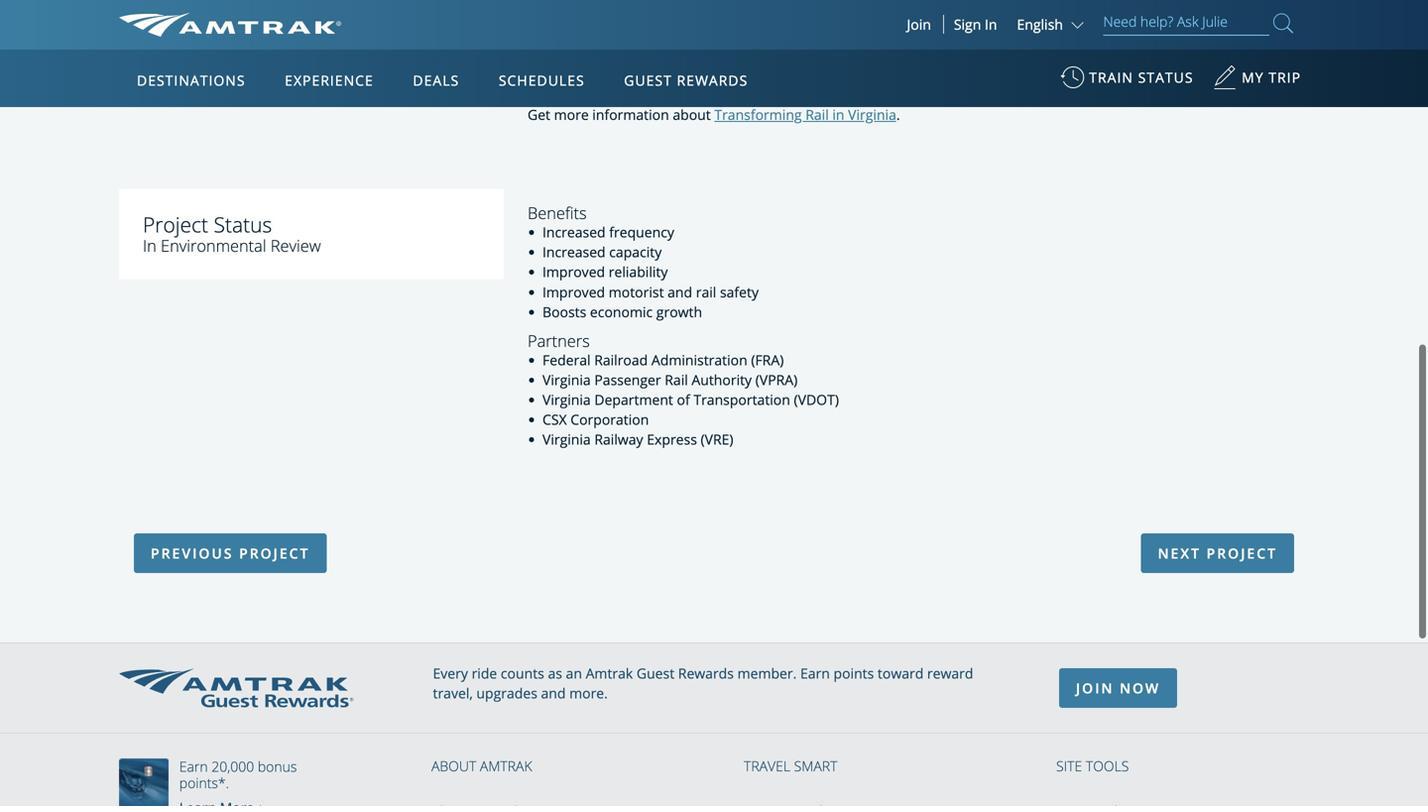 Task type: vqa. For each thing, say whether or not it's contained in the screenshot.
the top Alerts
no



Task type: locate. For each thing, give the bounding box(es) containing it.
sign
[[954, 15, 981, 34]]

1 vertical spatial amtrak
[[480, 757, 532, 776]]

english button
[[1017, 15, 1089, 34]]

september down "richmond"
[[1108, 75, 1179, 94]]

rail
[[679, 36, 702, 54], [806, 105, 829, 124], [665, 371, 688, 390]]

public
[[734, 36, 773, 54]]

received down were
[[528, 75, 582, 94]]

was down search icon
[[1257, 55, 1282, 74]]

department down passenger
[[595, 391, 673, 409]]

0 horizontal spatial record
[[820, 55, 865, 74]]

and
[[706, 36, 731, 54], [924, 36, 949, 54], [715, 75, 740, 94], [668, 282, 693, 301], [541, 684, 566, 703]]

1 september from the left
[[586, 75, 658, 94]]

footer
[[0, 643, 1429, 807]]

1 vertical spatial rail
[[806, 105, 829, 124]]

(fra)
[[751, 351, 784, 370]]

and down as
[[541, 684, 566, 703]]

join for join now
[[1076, 679, 1115, 698]]

0 vertical spatial amtrak
[[586, 664, 633, 683]]

2019,
[[676, 75, 711, 94]]

now
[[1120, 679, 1161, 698]]

of up bridge
[[869, 55, 882, 74]]

increased left frequency
[[543, 223, 606, 242]]

previous  project link
[[134, 534, 327, 574]]

1 horizontal spatial decision
[[962, 75, 1017, 94]]

amtrak up more.
[[586, 664, 633, 683]]

1 project from the left
[[239, 544, 310, 563]]

in right sign
[[985, 15, 997, 34]]

0 vertical spatial in
[[985, 15, 997, 34]]

virginia
[[528, 36, 576, 54], [848, 105, 897, 124], [543, 371, 591, 390], [543, 391, 591, 409], [543, 430, 591, 449]]

project right previous
[[239, 544, 310, 563]]

points*.
[[179, 774, 229, 792]]

of up the 'express'
[[677, 391, 690, 409]]

join inside banner
[[907, 15, 931, 34]]

my trip button
[[1213, 59, 1302, 107]]

reward
[[927, 664, 974, 683]]

about
[[673, 105, 711, 124]]

every ride counts as an amtrak guest rewards member. earn points toward reward travel, upgrades and more.
[[433, 664, 974, 703]]

improvements
[[1158, 55, 1253, 74]]

2 increased from the top
[[543, 243, 606, 262]]

1 increased from the top
[[543, 223, 606, 242]]

project right next
[[1207, 544, 1278, 563]]

richmond
[[1089, 55, 1155, 74]]

site tools
[[1057, 757, 1129, 776]]

virginia up csx
[[543, 391, 591, 409]]

banner containing join
[[0, 0, 1429, 458]]

1 vertical spatial was
[[1021, 75, 1046, 94]]

received
[[528, 75, 582, 94], [1049, 75, 1104, 94]]

1 vertical spatial decision
[[962, 75, 1017, 94]]

department up "richmond"
[[1087, 36, 1166, 54]]

decision down for
[[962, 75, 1017, 94]]

virginia down federal
[[543, 371, 591, 390]]

2 project from the left
[[1207, 544, 1278, 563]]

guest up information
[[624, 71, 672, 90]]

bonus
[[258, 758, 297, 776]]

guest right an
[[637, 664, 675, 683]]

1 vertical spatial in
[[143, 235, 157, 257]]

corporation
[[571, 410, 649, 429]]

1 vertical spatial earn
[[179, 758, 208, 776]]

of up environmental
[[662, 36, 675, 54]]

1 improved from the top
[[543, 263, 605, 281]]

join left the now
[[1076, 679, 1115, 698]]

the
[[952, 36, 973, 54], [563, 55, 585, 74], [967, 55, 988, 74]]

1 vertical spatial guest
[[637, 664, 675, 683]]

as
[[548, 664, 562, 683]]

.
[[897, 105, 900, 124]]

was
[[1257, 55, 1282, 74], [1021, 75, 1046, 94]]

department inside benefits increased frequency increased capacity improved reliability improved motorist and rail safety boosts economic growth partners federal railroad administration (fra) virginia passenger rail authority (vpra) virginia department of transportation (vdot) csx corporation virginia railway express (vre)
[[595, 391, 673, 409]]

1 received from the left
[[528, 75, 582, 94]]

rail down administration
[[665, 371, 688, 390]]

amtrak right about
[[480, 757, 532, 776]]

growth
[[657, 302, 702, 321]]

record up .
[[896, 75, 942, 94]]

0 vertical spatial join
[[907, 15, 931, 34]]

0 vertical spatial guest
[[624, 71, 672, 90]]

and up growth
[[668, 282, 693, 301]]

my trip
[[1242, 68, 1302, 87]]

and down join button
[[924, 36, 949, 54]]

join up (drpt)
[[907, 15, 931, 34]]

in left environmental
[[143, 235, 157, 257]]

2 vertical spatial rail
[[665, 371, 688, 390]]

guest inside popup button
[[624, 71, 672, 90]]

guest rewards
[[624, 71, 748, 90]]

previous  project
[[151, 544, 310, 563]]

0 vertical spatial rewards
[[677, 71, 748, 90]]

search icon image
[[1274, 9, 1294, 37]]

1 vertical spatial rewards
[[678, 664, 734, 683]]

the
[[792, 55, 816, 74]]

1 horizontal spatial earn
[[801, 664, 830, 683]]

environmental
[[161, 235, 266, 257]]

banner
[[0, 0, 1429, 458]]

rewards up get more information about transforming rail in virginia .
[[677, 71, 748, 90]]

amtrak guest rewards image
[[119, 669, 353, 708]]

transportation
[[777, 36, 874, 54], [1186, 36, 1283, 54], [694, 391, 791, 409]]

earn left 'points'
[[801, 664, 830, 683]]

0 horizontal spatial received
[[528, 75, 582, 94]]

to
[[1072, 55, 1086, 74]]

transforming
[[715, 105, 802, 124]]

get
[[528, 105, 551, 124]]

Please enter your search item search field
[[1104, 10, 1270, 36]]

3,
[[1183, 75, 1194, 94]]

application
[[193, 166, 669, 443]]

virginia up were
[[528, 36, 576, 54]]

experience button
[[277, 53, 382, 108]]

0 horizontal spatial was
[[1021, 75, 1046, 94]]

points
[[834, 664, 874, 683]]

0 vertical spatial earn
[[801, 664, 830, 683]]

1 horizontal spatial september
[[1108, 75, 1179, 94]]

upgrades
[[477, 684, 538, 703]]

1 vertical spatial record
[[896, 75, 942, 94]]

was down washington
[[1021, 75, 1046, 94]]

1 horizontal spatial received
[[1049, 75, 1104, 94]]

0 horizontal spatial join
[[907, 15, 931, 34]]

guest inside every ride counts as an amtrak guest rewards member. earn points toward reward travel, upgrades and more.
[[637, 664, 675, 683]]

0 horizontal spatial project
[[239, 544, 310, 563]]

transportation down authority
[[694, 391, 791, 409]]

september
[[586, 75, 658, 94], [1108, 75, 1179, 94]]

1 vertical spatial increased
[[543, 243, 606, 262]]

2 september from the left
[[1108, 75, 1179, 94]]

1 vertical spatial improved
[[543, 282, 605, 301]]

of inside benefits increased frequency increased capacity improved reliability improved motorist and rail safety boosts economic growth partners federal railroad administration (fra) virginia passenger rail authority (vpra) virginia department of transportation (vdot) csx corporation virginia railway express (vre)
[[677, 391, 690, 409]]

1 horizontal spatial was
[[1257, 55, 1282, 74]]

the right were
[[563, 55, 585, 74]]

join inside footer
[[1076, 679, 1115, 698]]

september down nepa
[[586, 75, 658, 94]]

virginia inside "virginia department of rail and public transportation (drpt) and the washington, dc, department of transportation were the nepa environmental sponsors. the record of decision for the washington to richmond improvements was received september 5, 2019, and a separate long bridge record of decision was received september 3, 2020."
[[528, 36, 576, 54]]

project
[[239, 544, 310, 563], [1207, 544, 1278, 563]]

trip
[[1269, 68, 1302, 87]]

schedules
[[499, 71, 585, 90]]

rail up environmental
[[679, 36, 702, 54]]

the down sign
[[952, 36, 973, 54]]

1 horizontal spatial join
[[1076, 679, 1115, 698]]

department up nepa
[[580, 36, 659, 54]]

destinations button
[[129, 53, 253, 108]]

rewards left member.
[[678, 664, 734, 683]]

nepa
[[588, 55, 624, 74]]

0 horizontal spatial amtrak
[[480, 757, 532, 776]]

guest
[[624, 71, 672, 90], [637, 664, 675, 683]]

rail inside "virginia department of rail and public transportation (drpt) and the washington, dc, department of transportation were the nepa environmental sponsors. the record of decision for the washington to richmond improvements was received september 5, 2019, and a separate long bridge record of decision was received september 3, 2020."
[[679, 36, 702, 54]]

department
[[580, 36, 659, 54], [1087, 36, 1166, 54], [595, 391, 673, 409]]

0 vertical spatial decision
[[886, 55, 941, 74]]

rail left in
[[806, 105, 829, 124]]

1 horizontal spatial in
[[985, 15, 997, 34]]

and inside benefits increased frequency increased capacity improved reliability improved motorist and rail safety boosts economic growth partners federal railroad administration (fra) virginia passenger rail authority (vpra) virginia department of transportation (vdot) csx corporation virginia railway express (vre)
[[668, 282, 693, 301]]

site
[[1057, 757, 1083, 776]]

review
[[271, 235, 321, 257]]

0 vertical spatial rail
[[679, 36, 702, 54]]

train status link
[[1061, 59, 1194, 107]]

record up 'long'
[[820, 55, 865, 74]]

earn left 20,000
[[179, 758, 208, 776]]

0 vertical spatial improved
[[543, 263, 605, 281]]

decision down (drpt)
[[886, 55, 941, 74]]

amtrak inside every ride counts as an amtrak guest rewards member. earn points toward reward travel, upgrades and more.
[[586, 664, 633, 683]]

0 vertical spatial increased
[[543, 223, 606, 242]]

rewards
[[677, 71, 748, 90], [678, 664, 734, 683]]

1 horizontal spatial amtrak
[[586, 664, 633, 683]]

improved
[[543, 263, 605, 281], [543, 282, 605, 301]]

received down to
[[1049, 75, 1104, 94]]

(vre)
[[701, 430, 734, 449]]

increased down benefits
[[543, 243, 606, 262]]

0 horizontal spatial september
[[586, 75, 658, 94]]

0 horizontal spatial earn
[[179, 758, 208, 776]]

1 horizontal spatial project
[[1207, 544, 1278, 563]]

partners
[[528, 330, 590, 352]]

0 horizontal spatial in
[[143, 235, 157, 257]]

1 vertical spatial join
[[1076, 679, 1115, 698]]

smart
[[794, 757, 838, 776]]



Task type: describe. For each thing, give the bounding box(es) containing it.
in inside project status in environmental review
[[143, 235, 157, 257]]

earn 20,000 bonus points*.
[[179, 758, 297, 792]]

0 vertical spatial was
[[1257, 55, 1282, 74]]

passenger
[[595, 371, 661, 390]]

deals
[[413, 71, 460, 90]]

join for join
[[907, 15, 931, 34]]

next project
[[1158, 544, 1278, 563]]

more
[[554, 105, 589, 124]]

travel,
[[433, 684, 473, 703]]

(drpt)
[[877, 36, 920, 54]]

destinations
[[137, 71, 246, 90]]

in
[[833, 105, 845, 124]]

virginia down bridge
[[848, 105, 897, 124]]

2 improved from the top
[[543, 282, 605, 301]]

project for next project
[[1207, 544, 1278, 563]]

boosts
[[543, 302, 587, 321]]

tools
[[1086, 757, 1129, 776]]

earn inside earn 20,000 bonus points*.
[[179, 758, 208, 776]]

5,
[[661, 75, 672, 94]]

(vdot)
[[794, 391, 839, 409]]

project for previous  project
[[239, 544, 310, 563]]

of up status
[[1170, 36, 1183, 54]]

transportation up improvements
[[1186, 36, 1283, 54]]

dc,
[[1061, 36, 1083, 54]]

for
[[944, 55, 963, 74]]

get more information about transforming rail in virginia .
[[528, 105, 900, 124]]

washington,
[[977, 36, 1058, 54]]

an
[[566, 664, 582, 683]]

federal
[[543, 351, 591, 370]]

travel smart
[[744, 757, 838, 776]]

counts
[[501, 664, 544, 683]]

next project link
[[1141, 534, 1295, 574]]

experience
[[285, 71, 374, 90]]

rail inside benefits increased frequency increased capacity improved reliability improved motorist and rail safety boosts economic growth partners federal railroad administration (fra) virginia passenger rail authority (vpra) virginia department of transportation (vdot) csx corporation virginia railway express (vre)
[[665, 371, 688, 390]]

train
[[1090, 68, 1134, 87]]

previous
[[151, 544, 234, 563]]

authority
[[692, 371, 752, 390]]

join now link
[[1060, 669, 1178, 709]]

of down for
[[945, 75, 958, 94]]

virginia down csx
[[543, 430, 591, 449]]

join button
[[895, 15, 944, 34]]

amtrak guest rewards preferred mastercard image
[[119, 759, 179, 807]]

motorist
[[609, 282, 664, 301]]

guest rewards button
[[616, 53, 756, 108]]

1 horizontal spatial record
[[896, 75, 942, 94]]

reliability
[[609, 263, 668, 281]]

sponsors.
[[726, 55, 789, 74]]

rewards inside popup button
[[677, 71, 748, 90]]

(vpra)
[[756, 371, 798, 390]]

about amtrak
[[432, 757, 532, 776]]

travel
[[744, 757, 791, 776]]

express
[[647, 430, 697, 449]]

project
[[143, 210, 208, 238]]

the right for
[[967, 55, 988, 74]]

sign in button
[[954, 15, 997, 34]]

member.
[[738, 664, 797, 683]]

bridge
[[850, 75, 892, 94]]

capacity
[[609, 243, 662, 262]]

transportation inside benefits increased frequency increased capacity improved reliability improved motorist and rail safety boosts economic growth partners federal railroad administration (fra) virginia passenger rail authority (vpra) virginia department of transportation (vdot) csx corporation virginia railway express (vre)
[[694, 391, 791, 409]]

my
[[1242, 68, 1264, 87]]

virginia department of rail and public transportation (drpt) and the washington, dc, department of transportation were the nepa environmental sponsors. the record of decision for the washington to richmond improvements was received september 5, 2019, and a separate long bridge record of decision was received september 3, 2020.
[[528, 36, 1283, 94]]

project status in environmental review
[[143, 210, 321, 257]]

regions map image
[[193, 166, 669, 443]]

and inside every ride counts as an amtrak guest rewards member. earn points toward reward travel, upgrades and more.
[[541, 684, 566, 703]]

train status
[[1090, 68, 1194, 87]]

status
[[214, 210, 272, 238]]

status
[[1138, 68, 1194, 87]]

and left public
[[706, 36, 731, 54]]

20,000
[[212, 758, 254, 776]]

english
[[1017, 15, 1063, 34]]

railway
[[595, 430, 643, 449]]

safety
[[720, 282, 759, 301]]

economic
[[590, 302, 653, 321]]

transforming rail in virginia link
[[715, 105, 897, 124]]

amtrak image
[[119, 13, 341, 37]]

railroad
[[594, 351, 648, 370]]

0 horizontal spatial decision
[[886, 55, 941, 74]]

rewards inside every ride counts as an amtrak guest rewards member. earn points toward reward travel, upgrades and more.
[[678, 664, 734, 683]]

long
[[815, 75, 847, 94]]

rail
[[696, 282, 717, 301]]

earn inside every ride counts as an amtrak guest rewards member. earn points toward reward travel, upgrades and more.
[[801, 664, 830, 683]]

2 received from the left
[[1049, 75, 1104, 94]]

were
[[528, 55, 560, 74]]

every
[[433, 664, 468, 683]]

benefits
[[528, 202, 587, 224]]

benefits increased frequency increased capacity improved reliability improved motorist and rail safety boosts economic growth partners federal railroad administration (fra) virginia passenger rail authority (vpra) virginia department of transportation (vdot) csx corporation virginia railway express (vre)
[[528, 202, 839, 449]]

a
[[743, 75, 751, 94]]

environmental
[[627, 55, 722, 74]]

next
[[1158, 544, 1201, 563]]

separate
[[755, 75, 811, 94]]

information
[[593, 105, 669, 124]]

and left a on the right top
[[715, 75, 740, 94]]

transportation up the
[[777, 36, 874, 54]]

ride
[[472, 664, 497, 683]]

footer containing every ride counts as an amtrak guest rewards member. earn points toward reward travel, upgrades and more.
[[0, 643, 1429, 807]]

about
[[432, 757, 476, 776]]

2020.
[[1198, 75, 1233, 94]]

sign in
[[954, 15, 997, 34]]

frequency
[[609, 223, 675, 242]]

0 vertical spatial record
[[820, 55, 865, 74]]

in inside banner
[[985, 15, 997, 34]]



